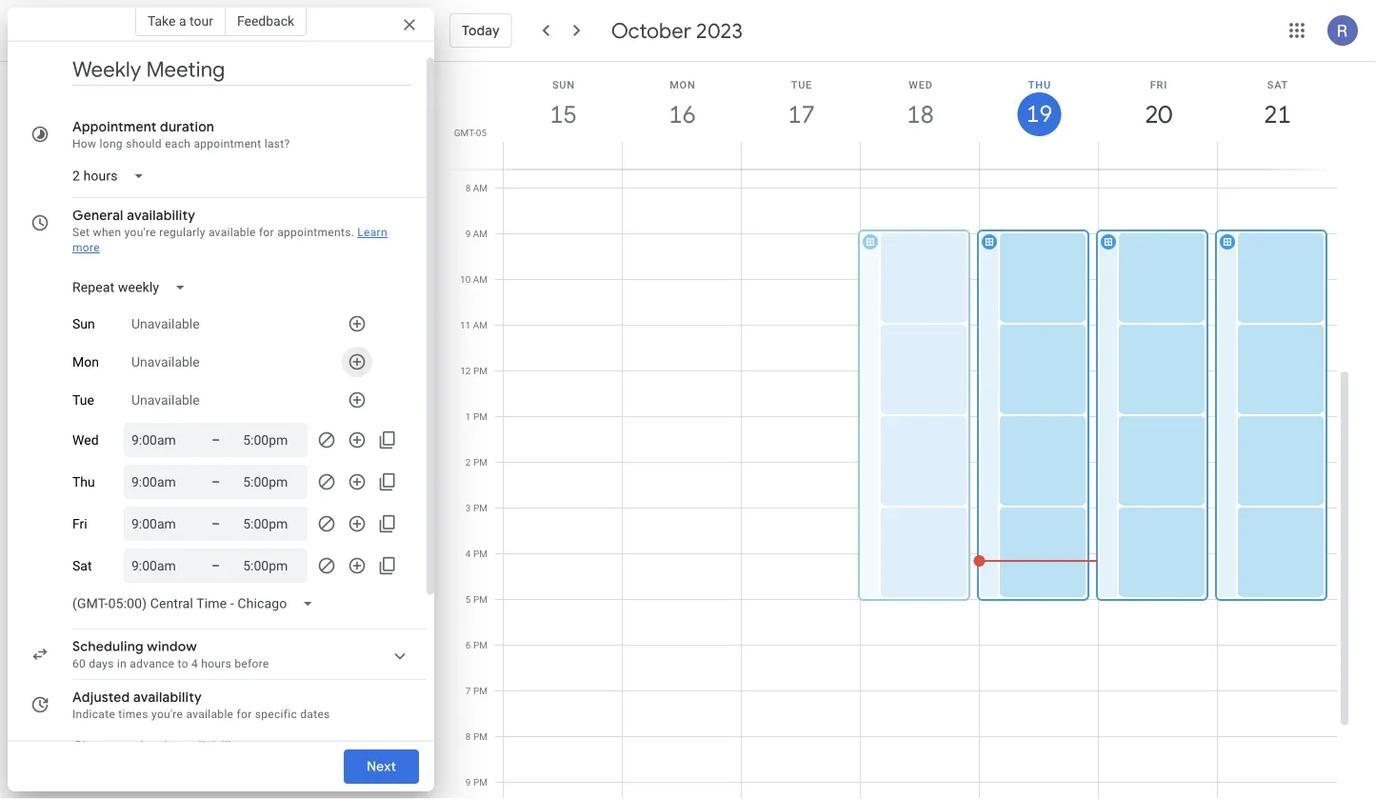 Task type: locate. For each thing, give the bounding box(es) containing it.
a inside take a tour button
[[179, 13, 186, 29]]

grid
[[442, 62, 1353, 799]]

fri for fri
[[72, 516, 87, 532]]

thursday, october 19, today element
[[1018, 92, 1062, 136]]

sun down more
[[72, 316, 95, 332]]

fri for fri 20
[[1150, 79, 1168, 90]]

0 horizontal spatial 4
[[191, 657, 198, 671]]

0 vertical spatial 8
[[465, 182, 471, 194]]

next
[[367, 758, 396, 775]]

availability down the adjusted availability indicate times you're available for specific dates
[[177, 738, 244, 755]]

5 pm from the top
[[473, 548, 488, 560]]

wed
[[909, 79, 933, 90], [72, 432, 99, 448]]

1 pm
[[466, 411, 488, 422]]

mon for mon 16
[[670, 79, 696, 90]]

pm down 7 pm
[[473, 731, 488, 742]]

0 horizontal spatial fri
[[72, 516, 87, 532]]

window
[[147, 638, 197, 655]]

8 up 9 am
[[465, 182, 471, 194]]

october 2023
[[611, 17, 743, 44]]

mon 16
[[668, 79, 696, 130]]

1 vertical spatial you're
[[151, 708, 183, 721]]

tue inside the tue 17
[[791, 79, 813, 90]]

how
[[72, 137, 97, 150]]

0 vertical spatial thu
[[1029, 79, 1051, 90]]

sat left start time on saturdays text field
[[72, 558, 92, 574]]

general
[[72, 207, 124, 224]]

availability down to on the left
[[133, 689, 202, 706]]

unavailable for tue
[[131, 392, 200, 408]]

available right regularly at the left of the page
[[208, 226, 256, 239]]

1 9 from the top
[[465, 228, 471, 240]]

1 horizontal spatial wed
[[909, 79, 933, 90]]

1 vertical spatial mon
[[72, 354, 99, 370]]

wed up wednesday, october 18 element
[[909, 79, 933, 90]]

4 down '3'
[[466, 548, 471, 560]]

availability
[[127, 207, 195, 224], [133, 689, 202, 706], [177, 738, 244, 755]]

unavailable for mon
[[131, 354, 200, 370]]

1 unavailable from the top
[[131, 316, 200, 332]]

8 am
[[465, 182, 488, 194]]

0 vertical spatial sun
[[552, 79, 575, 90]]

3 unavailable from the top
[[131, 392, 200, 408]]

thu up 19
[[1029, 79, 1051, 90]]

feedback button
[[226, 6, 307, 36]]

0 vertical spatial for
[[259, 226, 274, 239]]

2 8 from the top
[[466, 731, 471, 742]]

16
[[668, 99, 695, 130]]

pm for 12 pm
[[473, 365, 488, 377]]

1 vertical spatial sat
[[72, 558, 92, 574]]

0 horizontal spatial mon
[[72, 354, 99, 370]]

fri 20
[[1144, 79, 1171, 130]]

wed left start time on wednesdays text field
[[72, 432, 99, 448]]

End time on Fridays text field
[[243, 512, 300, 535]]

availability for adjusted
[[133, 689, 202, 706]]

sun
[[552, 79, 575, 90], [72, 316, 95, 332]]

sun for sun
[[72, 316, 95, 332]]

7
[[466, 685, 471, 697]]

1 vertical spatial tue
[[72, 392, 94, 408]]

None field
[[65, 159, 160, 193], [65, 271, 201, 305], [65, 587, 329, 621], [65, 159, 160, 193], [65, 271, 201, 305], [65, 587, 329, 621]]

1 vertical spatial available
[[186, 708, 234, 721]]

appointment
[[72, 118, 157, 135]]

1 – from the top
[[211, 432, 220, 448]]

7 pm from the top
[[473, 640, 488, 651]]

5
[[466, 594, 471, 605]]

4 right to on the left
[[191, 657, 198, 671]]

9 up "10"
[[465, 228, 471, 240]]

–
[[211, 432, 220, 448], [211, 474, 220, 490], [211, 516, 220, 531], [211, 558, 220, 573]]

6 pm from the top
[[473, 594, 488, 605]]

am down 8 am on the top left of the page
[[473, 228, 488, 240]]

1 vertical spatial 4
[[191, 657, 198, 671]]

– left end time on thursdays text field
[[211, 474, 220, 490]]

0 vertical spatial 4
[[466, 548, 471, 560]]

a up appointment
[[179, 13, 186, 29]]

availability inside button
[[177, 738, 244, 755]]

2 vertical spatial availability
[[177, 738, 244, 755]]

sat up saturday, october 21 'element'
[[1267, 79, 1289, 90]]

next button
[[344, 744, 419, 790]]

wed for wed
[[72, 432, 99, 448]]

9 pm
[[466, 777, 488, 788]]

1 vertical spatial for
[[237, 708, 252, 721]]

4
[[466, 548, 471, 560], [191, 657, 198, 671]]

1 horizontal spatial tue
[[791, 79, 813, 90]]

pm right 5
[[473, 594, 488, 605]]

thu for thu 19
[[1029, 79, 1051, 90]]

0 vertical spatial a
[[179, 13, 186, 29]]

– right start time on saturdays text field
[[211, 558, 220, 573]]

9 for 9 pm
[[466, 777, 471, 788]]

1 vertical spatial 8
[[466, 731, 471, 742]]

Start time on Fridays text field
[[131, 512, 189, 535]]

0 horizontal spatial sat
[[72, 558, 92, 574]]

17 column header
[[741, 62, 861, 169]]

0 horizontal spatial thu
[[72, 474, 95, 490]]

1 vertical spatial a
[[125, 738, 132, 755]]

3 am from the top
[[473, 274, 488, 285]]

9 for 9 am
[[465, 228, 471, 240]]

Start time on Thursdays text field
[[131, 471, 189, 493]]

1 horizontal spatial fri
[[1150, 79, 1168, 90]]

am right 11
[[473, 320, 488, 331]]

to
[[178, 657, 188, 671]]

sat for sat 21
[[1267, 79, 1289, 90]]

take
[[148, 13, 176, 29]]

fri
[[1150, 79, 1168, 90], [72, 516, 87, 532]]

9
[[465, 228, 471, 240], [466, 777, 471, 788]]

change a date's availability
[[72, 738, 244, 755]]

3 – from the top
[[211, 516, 220, 531]]

– right start time on wednesdays text field
[[211, 432, 220, 448]]

hours
[[201, 657, 232, 671]]

3 pm from the top
[[473, 457, 488, 468]]

available down hours
[[186, 708, 234, 721]]

you're up change a date's availability
[[151, 708, 183, 721]]

15
[[549, 99, 576, 130]]

0 vertical spatial available
[[208, 226, 256, 239]]

0 vertical spatial sat
[[1267, 79, 1289, 90]]

pm right 12
[[473, 365, 488, 377]]

0 vertical spatial mon
[[670, 79, 696, 90]]

15 column header
[[503, 62, 623, 169]]

1 vertical spatial unavailable
[[131, 354, 200, 370]]

1 horizontal spatial thu
[[1029, 79, 1051, 90]]

pm down 8 pm
[[473, 777, 488, 788]]

sun for sun 15
[[552, 79, 575, 90]]

mon inside mon 16
[[670, 79, 696, 90]]

11 am
[[460, 320, 488, 331]]

4 am from the top
[[473, 320, 488, 331]]

4 pm from the top
[[473, 502, 488, 514]]

more
[[72, 241, 100, 254]]

2 9 from the top
[[466, 777, 471, 788]]

1 vertical spatial sun
[[72, 316, 95, 332]]

9 pm from the top
[[473, 731, 488, 742]]

Start time on Saturdays text field
[[131, 554, 189, 577]]

1 horizontal spatial mon
[[670, 79, 696, 90]]

pm up 5 pm
[[473, 548, 488, 560]]

pm for 5 pm
[[473, 594, 488, 605]]

– for sat
[[211, 558, 220, 573]]

8
[[465, 182, 471, 194], [466, 731, 471, 742]]

duration
[[160, 118, 214, 135]]

16 column header
[[622, 62, 742, 169]]

available
[[208, 226, 256, 239], [186, 708, 234, 721]]

availability inside the adjusted availability indicate times you're available for specific dates
[[133, 689, 202, 706]]

grid containing 15
[[442, 62, 1353, 799]]

availability up regularly at the left of the page
[[127, 207, 195, 224]]

monday, october 16 element
[[661, 92, 704, 136]]

21 column header
[[1217, 62, 1337, 169]]

am for 11 am
[[473, 320, 488, 331]]

sat for sat
[[72, 558, 92, 574]]

tue
[[791, 79, 813, 90], [72, 392, 94, 408]]

1 pm from the top
[[473, 365, 488, 377]]

2 unavailable from the top
[[131, 354, 200, 370]]

1 horizontal spatial sun
[[552, 79, 575, 90]]

Add title text field
[[72, 55, 411, 84]]

friday, october 20 element
[[1137, 92, 1181, 136]]

1 horizontal spatial 4
[[466, 548, 471, 560]]

0 vertical spatial unavailable
[[131, 316, 200, 332]]

2 am from the top
[[473, 228, 488, 240]]

pm
[[473, 365, 488, 377], [473, 411, 488, 422], [473, 457, 488, 468], [473, 502, 488, 514], [473, 548, 488, 560], [473, 594, 488, 605], [473, 640, 488, 651], [473, 685, 488, 697], [473, 731, 488, 742], [473, 777, 488, 788]]

0 vertical spatial tue
[[791, 79, 813, 90]]

regularly
[[159, 226, 205, 239]]

sun inside sun 15
[[552, 79, 575, 90]]

0 vertical spatial fri
[[1150, 79, 1168, 90]]

wednesday, october 18 element
[[899, 92, 942, 136]]

fri up the friday, october 20 element
[[1150, 79, 1168, 90]]

unavailable
[[131, 316, 200, 332], [131, 354, 200, 370], [131, 392, 200, 408]]

2 pm from the top
[[473, 411, 488, 422]]

a inside change a date's availability button
[[125, 738, 132, 755]]

1 horizontal spatial a
[[179, 13, 186, 29]]

am right "10"
[[473, 274, 488, 285]]

sat
[[1267, 79, 1289, 90], [72, 558, 92, 574]]

fri inside fri 20
[[1150, 79, 1168, 90]]

pm for 8 pm
[[473, 731, 488, 742]]

0 horizontal spatial sun
[[72, 316, 95, 332]]

wed inside the wed 18
[[909, 79, 933, 90]]

1
[[466, 411, 471, 422]]

8 down 7 on the bottom
[[466, 731, 471, 742]]

0 horizontal spatial tue
[[72, 392, 94, 408]]

0 vertical spatial 9
[[465, 228, 471, 240]]

9 down 8 pm
[[466, 777, 471, 788]]

pm right 7 on the bottom
[[473, 685, 488, 697]]

End time on Thursdays text field
[[243, 471, 300, 493]]

for inside the adjusted availability indicate times you're available for specific dates
[[237, 708, 252, 721]]

10 pm from the top
[[473, 777, 488, 788]]

1 vertical spatial fri
[[72, 516, 87, 532]]

pm right the 2
[[473, 457, 488, 468]]

mon
[[670, 79, 696, 90], [72, 354, 99, 370]]

for left specific
[[237, 708, 252, 721]]

appointment
[[135, 30, 216, 42]]

1 horizontal spatial sat
[[1267, 79, 1289, 90]]

sun 15
[[549, 79, 576, 130]]

you're inside the adjusted availability indicate times you're available for specific dates
[[151, 708, 183, 721]]

3 pm
[[466, 502, 488, 514]]

– right "start time on fridays" text field
[[211, 516, 220, 531]]

for
[[259, 226, 274, 239], [237, 708, 252, 721]]

0 vertical spatial availability
[[127, 207, 195, 224]]

1 vertical spatial availability
[[133, 689, 202, 706]]

18 column header
[[860, 62, 980, 169]]

0 vertical spatial wed
[[909, 79, 933, 90]]

0 horizontal spatial for
[[237, 708, 252, 721]]

thu left the start time on thursdays text box
[[72, 474, 95, 490]]

pm right '3'
[[473, 502, 488, 514]]

4 inside scheduling window 60 days in advance to 4 hours before
[[191, 657, 198, 671]]

2 vertical spatial unavailable
[[131, 392, 200, 408]]

thu
[[1029, 79, 1051, 90], [72, 474, 95, 490]]

am for 10 am
[[473, 274, 488, 285]]

1 am from the top
[[473, 182, 488, 194]]

0 horizontal spatial a
[[125, 738, 132, 755]]

1 vertical spatial thu
[[72, 474, 95, 490]]

a for take
[[179, 13, 186, 29]]

fri left "start time on fridays" text field
[[72, 516, 87, 532]]

sun up sunday, october 15 element
[[552, 79, 575, 90]]

for left the appointments.
[[259, 226, 274, 239]]

4 – from the top
[[211, 558, 220, 573]]

thu inside thu 19
[[1029, 79, 1051, 90]]

you're down general availability
[[124, 226, 156, 239]]

0 horizontal spatial wed
[[72, 432, 99, 448]]

saturday, october 21 element
[[1256, 92, 1300, 136]]

sat inside sat 21
[[1267, 79, 1289, 90]]

am
[[473, 182, 488, 194], [473, 228, 488, 240], [473, 274, 488, 285], [473, 320, 488, 331]]

8 pm from the top
[[473, 685, 488, 697]]

tue for tue
[[72, 392, 94, 408]]

1 vertical spatial wed
[[72, 432, 99, 448]]

– for wed
[[211, 432, 220, 448]]

6
[[466, 640, 471, 651]]

a left date's in the bottom left of the page
[[125, 738, 132, 755]]

pm right 1
[[473, 411, 488, 422]]

2 – from the top
[[211, 474, 220, 490]]

1 vertical spatial 9
[[466, 777, 471, 788]]

1 8 from the top
[[465, 182, 471, 194]]

am up 9 am
[[473, 182, 488, 194]]

3
[[466, 502, 471, 514]]

17
[[787, 99, 814, 130]]

you're
[[124, 226, 156, 239], [151, 708, 183, 721]]

pm right 6
[[473, 640, 488, 651]]



Task type: vqa. For each thing, say whether or not it's contained in the screenshot.
availability associated with Adjusted
yes



Task type: describe. For each thing, give the bounding box(es) containing it.
tuesday, october 17 element
[[780, 92, 823, 136]]

9 am
[[465, 228, 488, 240]]

scheduling
[[72, 638, 144, 655]]

20
[[1144, 99, 1171, 130]]

sunday, october 15 element
[[541, 92, 585, 136]]

Start time on Wednesdays text field
[[131, 429, 189, 451]]

12 pm
[[460, 365, 488, 377]]

a for change
[[125, 738, 132, 755]]

20 column header
[[1098, 62, 1218, 169]]

tue for tue 17
[[791, 79, 813, 90]]

1 horizontal spatial for
[[259, 226, 274, 239]]

bookable
[[72, 30, 131, 42]]

schedule
[[219, 30, 277, 42]]

indicate
[[72, 708, 115, 721]]

wed 18
[[906, 79, 933, 130]]

set
[[72, 226, 90, 239]]

dates
[[300, 708, 330, 721]]

today button
[[450, 8, 512, 53]]

adjusted availability indicate times you're available for specific dates
[[72, 689, 330, 721]]

advance
[[130, 657, 175, 671]]

11
[[460, 320, 471, 331]]

general availability
[[72, 207, 195, 224]]

5 pm
[[466, 594, 488, 605]]

gmt-
[[454, 127, 476, 138]]

before
[[235, 657, 269, 671]]

10
[[460, 274, 471, 285]]

october
[[611, 17, 691, 44]]

take a tour button
[[135, 6, 226, 36]]

– for fri
[[211, 516, 220, 531]]

change
[[72, 738, 121, 755]]

19 column header
[[979, 62, 1099, 169]]

mon for mon
[[72, 354, 99, 370]]

0 vertical spatial you're
[[124, 226, 156, 239]]

pm for 3 pm
[[473, 502, 488, 514]]

End time on Saturdays text field
[[243, 554, 300, 577]]

learn more link
[[72, 226, 388, 254]]

date's
[[135, 738, 173, 755]]

bookable appointment schedule
[[72, 30, 277, 42]]

times
[[118, 708, 148, 721]]

tue 17
[[787, 79, 814, 130]]

change a date's availability button
[[65, 730, 252, 764]]

18
[[906, 99, 933, 130]]

wed for wed 18
[[909, 79, 933, 90]]

2023
[[696, 17, 743, 44]]

19
[[1025, 99, 1052, 129]]

am for 9 am
[[473, 228, 488, 240]]

should
[[126, 137, 162, 150]]

2
[[466, 457, 471, 468]]

am for 8 am
[[473, 182, 488, 194]]

tour
[[190, 13, 213, 29]]

End time on Wednesdays text field
[[243, 429, 300, 451]]

appointments.
[[277, 226, 354, 239]]

8 pm
[[466, 731, 488, 742]]

learn
[[358, 226, 388, 239]]

last?
[[264, 137, 290, 150]]

12
[[460, 365, 471, 377]]

thu 19
[[1025, 79, 1052, 129]]

21
[[1263, 99, 1290, 130]]

pm for 4 pm
[[473, 548, 488, 560]]

2 pm
[[466, 457, 488, 468]]

05
[[476, 127, 487, 138]]

pm for 9 pm
[[473, 777, 488, 788]]

sat 21
[[1263, 79, 1290, 130]]

long
[[100, 137, 123, 150]]

– for thu
[[211, 474, 220, 490]]

pm for 6 pm
[[473, 640, 488, 651]]

each
[[165, 137, 191, 150]]

gmt-05
[[454, 127, 487, 138]]

thu for thu
[[72, 474, 95, 490]]

7 pm
[[466, 685, 488, 697]]

available inside the adjusted availability indicate times you're available for specific dates
[[186, 708, 234, 721]]

take a tour
[[148, 13, 213, 29]]

in
[[117, 657, 127, 671]]

unavailable for sun
[[131, 316, 200, 332]]

availability for general
[[127, 207, 195, 224]]

adjusted
[[72, 689, 130, 706]]

8 for 8 pm
[[466, 731, 471, 742]]

4 pm
[[466, 548, 488, 560]]

set when you're regularly available for appointments.
[[72, 226, 354, 239]]

appointment
[[194, 137, 261, 150]]

today
[[462, 22, 500, 39]]

pm for 7 pm
[[473, 685, 488, 697]]

8 for 8 am
[[465, 182, 471, 194]]

scheduling window 60 days in advance to 4 hours before
[[72, 638, 269, 671]]

10 am
[[460, 274, 488, 285]]

4 inside grid
[[466, 548, 471, 560]]

60
[[72, 657, 86, 671]]

appointment duration how long should each appointment last?
[[72, 118, 290, 150]]

days
[[89, 657, 114, 671]]

feedback
[[237, 13, 294, 29]]

specific
[[255, 708, 297, 721]]

when
[[93, 226, 121, 239]]

learn more
[[72, 226, 388, 254]]

pm for 1 pm
[[473, 411, 488, 422]]

pm for 2 pm
[[473, 457, 488, 468]]

6 pm
[[466, 640, 488, 651]]



